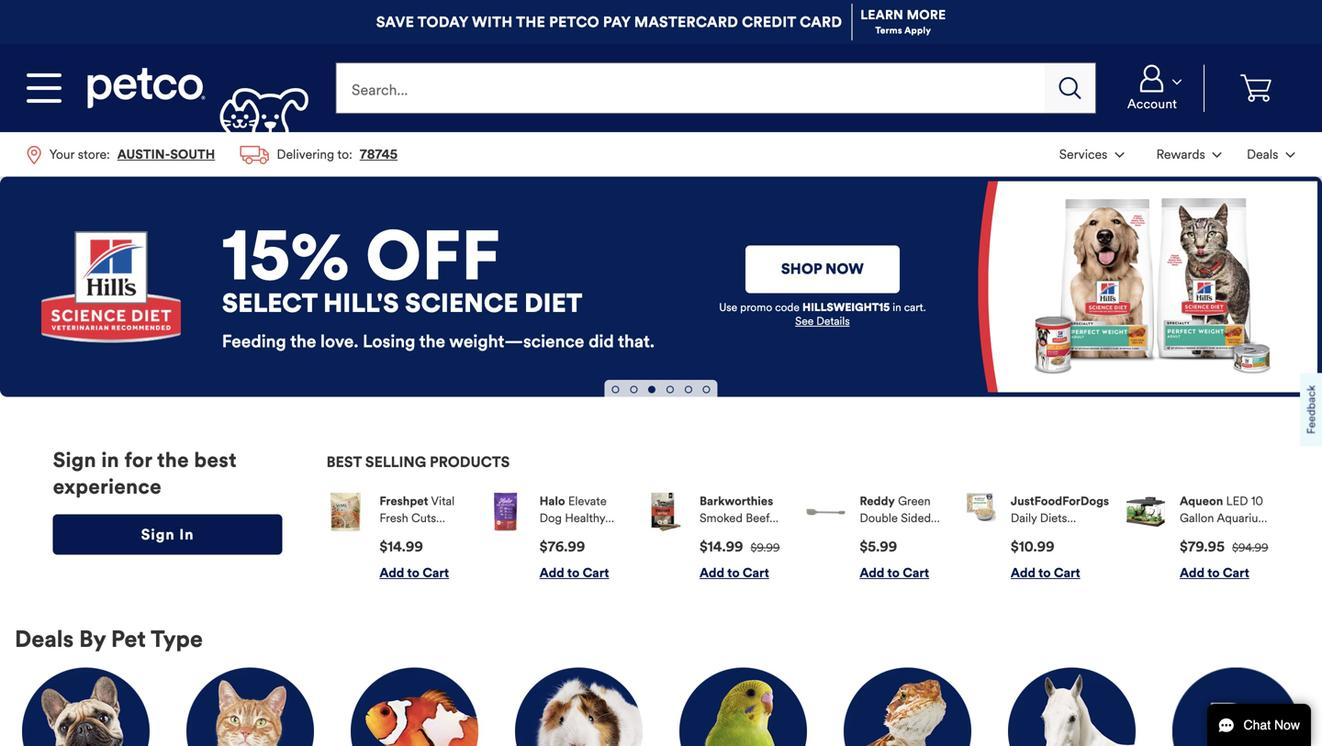 Task type: locate. For each thing, give the bounding box(es) containing it.
promo
[[740, 301, 772, 315]]

hillsweight15
[[802, 301, 890, 315]]

hill's
[[323, 288, 399, 319]]

save
[[376, 13, 414, 31]]

$14.99 for $14.99
[[379, 539, 423, 556]]

best
[[194, 448, 237, 473]]

learn
[[861, 7, 904, 23]]

carat down icon 13 image inside popup button
[[1286, 153, 1295, 158]]

sign inside button
[[141, 526, 175, 544]]

Search search field
[[335, 62, 1045, 114]]

the
[[290, 331, 316, 352], [419, 331, 445, 352], [157, 448, 189, 473]]

1 horizontal spatial $14.99
[[700, 539, 743, 556]]

losing
[[363, 331, 415, 352]]

0 horizontal spatial $14.99 list item
[[326, 493, 469, 582]]

experience
[[53, 474, 162, 499]]

sign
[[53, 448, 96, 473], [141, 526, 175, 544]]

carat down icon 13 button
[[1108, 64, 1196, 112], [1049, 134, 1135, 175], [1138, 134, 1232, 175]]

$79.95 $94.99
[[1180, 539, 1268, 556]]

shop now link
[[745, 246, 900, 294]]

$14.99 left $9.99
[[700, 539, 743, 556]]

carat down icon 13 image for carat down icon 13 dropdown button below search 'image'
[[1115, 153, 1124, 158]]

2 horizontal spatial the
[[419, 331, 445, 352]]

card
[[800, 13, 842, 31]]

0 horizontal spatial $14.99
[[379, 539, 423, 556]]

select hill's science diet
[[222, 288, 582, 319]]

$14.99 down selling
[[379, 539, 423, 556]]

sign for sign in for the best experience
[[53, 448, 96, 473]]

learn more link
[[861, 7, 946, 23]]

0 horizontal spatial the
[[157, 448, 189, 473]]

in left cart.
[[893, 301, 901, 315]]

select
[[222, 288, 317, 319]]

0 vertical spatial in
[[893, 301, 901, 315]]

0 vertical spatial sign
[[53, 448, 96, 473]]

$5.99
[[860, 539, 897, 556]]

pet
[[111, 625, 146, 654]]

$14.99 list item
[[326, 493, 469, 582], [647, 493, 789, 582]]

$10.99 list item
[[967, 493, 1109, 582]]

0 horizontal spatial in
[[101, 448, 119, 473]]

in inside sign in for the best experience
[[101, 448, 119, 473]]

sign inside sign in for the best experience
[[53, 448, 96, 473]]

the left love.
[[290, 331, 316, 352]]

reptile deals image
[[844, 668, 971, 746]]

deals
[[15, 625, 74, 654]]

in
[[893, 301, 901, 315], [101, 448, 119, 473]]

cart.
[[904, 301, 926, 315]]

sign in for the best experience
[[53, 448, 237, 499]]

the inside sign in for the best experience
[[157, 448, 189, 473]]

now
[[825, 260, 864, 278]]

products
[[430, 453, 510, 471]]

carat down icon 13 image
[[1172, 79, 1182, 85], [1115, 153, 1124, 158], [1213, 153, 1222, 158], [1286, 153, 1295, 158]]

1 horizontal spatial sign
[[141, 526, 175, 544]]

$14.99 for $14.99 $9.99
[[700, 539, 743, 556]]

1 $14.99 from the left
[[379, 539, 423, 556]]

list
[[15, 132, 410, 177], [1047, 132, 1307, 176], [326, 479, 1269, 596]]

the right losing
[[419, 331, 445, 352]]

with
[[472, 13, 513, 31]]

1 vertical spatial sign
[[141, 526, 175, 544]]

use promo code hillsweight15 in cart. see details
[[719, 301, 926, 328]]

pay
[[603, 13, 631, 31]]

in
[[179, 526, 194, 544]]

off
[[365, 214, 500, 299]]

$5.99 list item
[[807, 493, 949, 582]]

$76.99 list item
[[487, 493, 629, 582]]

hill's science diet logo. image
[[41, 232, 181, 343]]

in inside use promo code hillsweight15 in cart. see details
[[893, 301, 901, 315]]

$14.99
[[379, 539, 423, 556], [700, 539, 743, 556]]

1 horizontal spatial $14.99 list item
[[647, 493, 789, 582]]

feeding
[[222, 331, 286, 352]]

list containing $14.99
[[326, 479, 1269, 596]]

$79.95
[[1180, 539, 1225, 556]]

1 vertical spatial in
[[101, 448, 119, 473]]

sign left in
[[141, 526, 175, 544]]

the right for
[[157, 448, 189, 473]]

fish deals image
[[351, 668, 478, 746]]

2 $14.99 from the left
[[700, 539, 743, 556]]

pet pharmacy image
[[1172, 668, 1300, 746]]

type
[[151, 625, 203, 654]]

selling
[[365, 453, 426, 471]]

terms
[[875, 25, 902, 36]]

details
[[816, 315, 850, 328]]

in up experience
[[101, 448, 119, 473]]

0 horizontal spatial sign
[[53, 448, 96, 473]]

1 $14.99 list item from the left
[[326, 493, 469, 582]]

sign up experience
[[53, 448, 96, 473]]

shop
[[781, 260, 822, 278]]

1 horizontal spatial in
[[893, 301, 901, 315]]

shop now
[[781, 260, 864, 278]]



Task type: vqa. For each thing, say whether or not it's contained in the screenshot.
$76.99
yes



Task type: describe. For each thing, give the bounding box(es) containing it.
save today with the petco pay mastercard credit card
[[376, 13, 842, 31]]

carat down icon 13 button left carat down icon 13 popup button
[[1138, 134, 1232, 175]]

cat deals image
[[186, 668, 314, 746]]

apply
[[904, 25, 931, 36]]

$79.95 list item
[[1127, 493, 1269, 582]]

sign in link
[[53, 515, 282, 555]]

sign for sign in
[[141, 526, 175, 544]]

learn more terms apply
[[861, 7, 946, 36]]

deals by pet type
[[15, 625, 203, 654]]

15%
[[222, 214, 349, 299]]

more
[[907, 7, 946, 23]]

carat down icon 13 image for carat down icon 13 dropdown button on the left of carat down icon 13 popup button
[[1213, 153, 1222, 158]]

$94.99
[[1232, 541, 1268, 555]]

code
[[775, 301, 800, 315]]

bird deals image
[[679, 668, 807, 746]]

today
[[417, 13, 468, 31]]

best selling products
[[326, 453, 510, 471]]

the
[[516, 13, 545, 31]]

for
[[124, 448, 152, 473]]

love.
[[320, 331, 358, 352]]

$10.99
[[1011, 539, 1055, 556]]

$9.99
[[751, 541, 780, 555]]

$76.99
[[540, 539, 585, 556]]

dog deals image
[[22, 668, 150, 746]]

15% off
[[222, 214, 500, 299]]

see details link
[[795, 315, 850, 328]]

by
[[79, 625, 106, 654]]

feeding the love. losing the weight—science did that.
[[222, 331, 655, 352]]

see
[[795, 315, 814, 328]]

that.
[[618, 331, 655, 352]]

carat down icon 13 button down search 'image'
[[1049, 134, 1135, 175]]

1 horizontal spatial the
[[290, 331, 316, 352]]

science
[[405, 288, 518, 319]]

$14.99 $9.99
[[700, 539, 780, 556]]

carat down icon 13 button
[[1236, 134, 1306, 175]]

use
[[719, 301, 737, 315]]

sign in
[[141, 526, 194, 544]]

small pet deals image
[[515, 668, 643, 746]]

did
[[589, 331, 614, 352]]

carat down icon 13 button right search 'image'
[[1108, 64, 1196, 112]]

search image
[[1059, 77, 1081, 99]]

farm and feed deals image
[[1008, 668, 1136, 746]]

weight—science
[[449, 331, 584, 352]]

diet
[[524, 288, 582, 319]]

best
[[326, 453, 362, 471]]

carat down icon 13 image for carat down icon 13 popup button
[[1286, 153, 1295, 158]]

petco
[[549, 13, 599, 31]]

2 $14.99 list item from the left
[[647, 493, 789, 582]]

credit
[[742, 13, 796, 31]]

sign in button
[[53, 515, 282, 555]]

mastercard
[[634, 13, 738, 31]]



